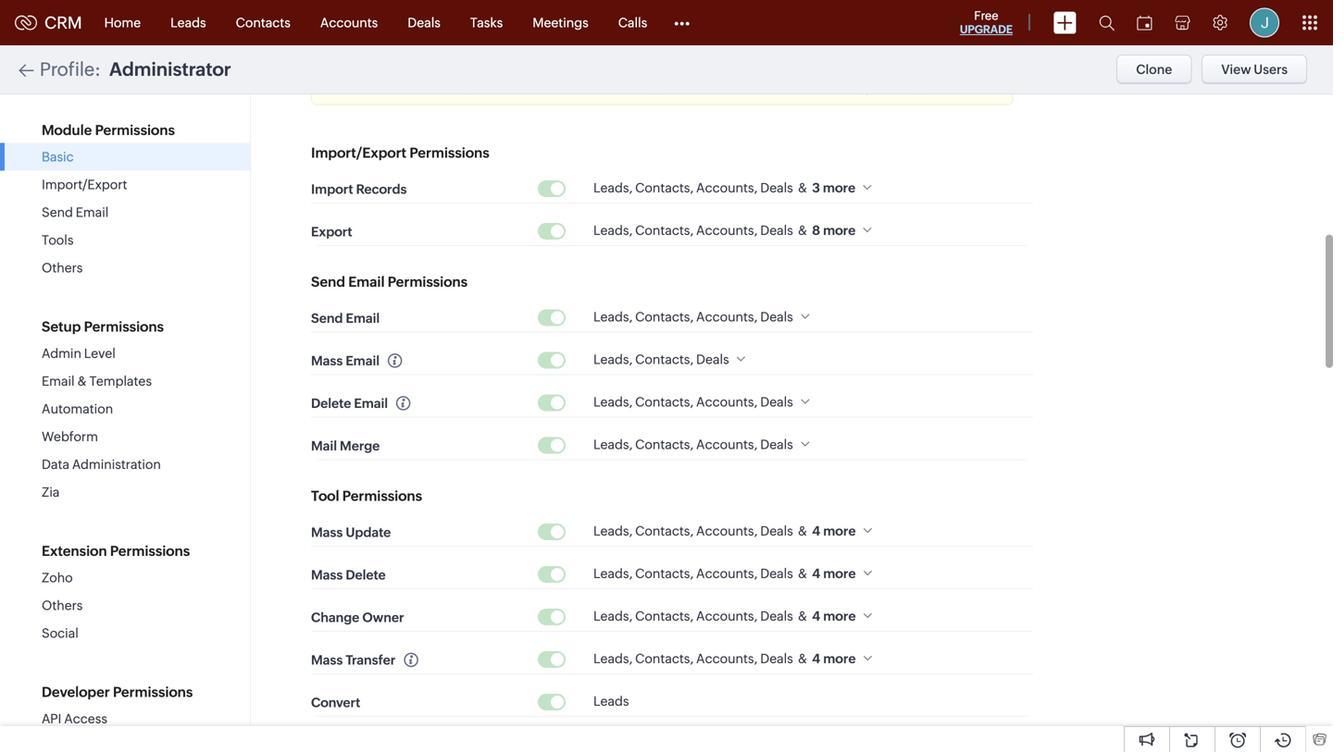 Task type: vqa. For each thing, say whether or not it's contained in the screenshot.
Get on the right of the page
no



Task type: locate. For each thing, give the bounding box(es) containing it.
administration
[[72, 457, 161, 472]]

transfer
[[346, 653, 396, 668]]

administrator
[[109, 59, 231, 80]]

2 leads, from the top
[[594, 223, 633, 238]]

leads link
[[156, 0, 221, 45]]

send up tools
[[42, 205, 73, 220]]

mass
[[311, 354, 343, 369], [311, 526, 343, 540], [311, 568, 343, 583], [311, 653, 343, 668]]

basic
[[42, 150, 74, 164]]

6 leads, from the top
[[594, 438, 633, 452]]

view
[[1221, 62, 1251, 77]]

0 horizontal spatial send email
[[42, 205, 109, 220]]

1 4 from the top
[[812, 524, 821, 539]]

1 vertical spatial import/export
[[42, 177, 127, 192]]

send down export
[[311, 274, 345, 290]]

1 horizontal spatial leads
[[594, 694, 629, 709]]

email up merge
[[354, 396, 388, 411]]

view users button
[[1202, 55, 1307, 84]]

4 for mass update
[[812, 524, 821, 539]]

clone
[[1136, 62, 1173, 77]]

5 leads, from the top
[[594, 395, 633, 410]]

8
[[812, 223, 820, 238]]

email
[[76, 205, 109, 220], [348, 274, 385, 290], [346, 311, 380, 326], [346, 354, 380, 369], [42, 374, 75, 389], [354, 396, 388, 411]]

4
[[812, 524, 821, 539], [812, 567, 821, 581], [812, 609, 821, 624], [812, 652, 821, 667]]

send email up tools
[[42, 205, 109, 220]]

mass up change
[[311, 568, 343, 583]]

admin
[[42, 346, 81, 361]]

calls
[[618, 15, 647, 30]]

social
[[42, 626, 78, 641]]

others
[[42, 261, 83, 275], [42, 599, 83, 613]]

mass for mass transfer
[[311, 653, 343, 668]]

more for owner
[[823, 609, 856, 624]]

tasks link
[[455, 0, 518, 45]]

1 leads, contacts, accounts, deals from the top
[[594, 310, 793, 325]]

email down the send email permissions
[[346, 311, 380, 326]]

7 contacts, from the top
[[635, 524, 694, 539]]

1 vertical spatial leads, contacts, accounts, deals
[[594, 395, 793, 410]]

2 4 from the top
[[812, 567, 821, 581]]

api access
[[42, 712, 107, 727]]

search image
[[1099, 15, 1115, 31]]

leads
[[170, 15, 206, 30], [594, 694, 629, 709]]

more for update
[[823, 524, 856, 539]]

import/export
[[311, 145, 407, 161], [42, 177, 127, 192]]

2 others from the top
[[42, 599, 83, 613]]

import/export permissions
[[311, 145, 490, 161]]

3 4 from the top
[[812, 609, 821, 624]]

home link
[[89, 0, 156, 45]]

leads, contacts, accounts, deals for mail merge
[[594, 438, 793, 452]]

4 mass from the top
[[311, 653, 343, 668]]

1 others from the top
[[42, 261, 83, 275]]

3 contacts, from the top
[[635, 310, 694, 325]]

1 leads, from the top
[[594, 181, 633, 195]]

setup
[[42, 319, 81, 335]]

home
[[104, 15, 141, 30]]

10 leads, from the top
[[594, 652, 633, 667]]

email up the delete email
[[346, 354, 380, 369]]

3 mass from the top
[[311, 568, 343, 583]]

1 horizontal spatial send email
[[311, 311, 380, 326]]

1 mass from the top
[[311, 354, 343, 369]]

1 horizontal spatial import/export
[[311, 145, 407, 161]]

leads, contacts, accounts, deals & 4 more
[[594, 524, 856, 539], [594, 567, 856, 581], [594, 609, 856, 624], [594, 652, 856, 667]]

permissions for developer permissions
[[113, 685, 193, 701]]

create menu element
[[1043, 0, 1088, 45]]

import records
[[311, 182, 407, 197]]

mass down change
[[311, 653, 343, 668]]

3 leads, from the top
[[594, 310, 633, 325]]

zia
[[42, 485, 60, 500]]

0 horizontal spatial import/export
[[42, 177, 127, 192]]

3 accounts, from the top
[[696, 310, 758, 325]]

calls link
[[603, 0, 662, 45]]

search element
[[1088, 0, 1126, 45]]

4 leads, contacts, accounts, deals & 4 more from the top
[[594, 652, 856, 667]]

mass up the delete email
[[311, 354, 343, 369]]

8 accounts, from the top
[[696, 609, 758, 624]]

more for delete
[[823, 567, 856, 581]]

permissions for extension permissions
[[110, 544, 190, 560]]

0 vertical spatial send email
[[42, 205, 109, 220]]

tasks
[[470, 15, 503, 30]]

automation
[[42, 402, 113, 417]]

developer
[[42, 685, 110, 701]]

2 mass from the top
[[311, 526, 343, 540]]

more
[[823, 181, 856, 195], [823, 223, 856, 238], [823, 524, 856, 539], [823, 567, 856, 581], [823, 609, 856, 624], [823, 652, 856, 667]]

leads, contacts, accounts, deals & 8 more
[[594, 223, 856, 238]]

import/export up import records
[[311, 145, 407, 161]]

contacts,
[[635, 181, 694, 195], [635, 223, 694, 238], [635, 310, 694, 325], [635, 352, 694, 367], [635, 395, 694, 410], [635, 438, 694, 452], [635, 524, 694, 539], [635, 567, 694, 581], [635, 609, 694, 624], [635, 652, 694, 667]]

0 horizontal spatial leads
[[170, 15, 206, 30]]

leads, contacts, accounts, deals
[[594, 310, 793, 325], [594, 395, 793, 410], [594, 438, 793, 452]]

3 leads, contacts, accounts, deals from the top
[[594, 438, 793, 452]]

10 contacts, from the top
[[635, 652, 694, 667]]

1 contacts, from the top
[[635, 181, 694, 195]]

send
[[42, 205, 73, 220], [311, 274, 345, 290], [311, 311, 343, 326]]

tools
[[42, 233, 74, 248]]

0 vertical spatial leads
[[170, 15, 206, 30]]

0 vertical spatial leads, contacts, accounts, deals
[[594, 310, 793, 325]]

7 leads, from the top
[[594, 524, 633, 539]]

2 leads, contacts, accounts, deals & 4 more from the top
[[594, 567, 856, 581]]

delete up mail
[[311, 396, 351, 411]]

delete
[[311, 396, 351, 411], [346, 568, 386, 583]]

extension
[[42, 544, 107, 560]]

others up social
[[42, 599, 83, 613]]

5 accounts, from the top
[[696, 438, 758, 452]]

1 vertical spatial others
[[42, 599, 83, 613]]

mass down tool
[[311, 526, 343, 540]]

deals
[[408, 15, 441, 30], [760, 181, 793, 195], [760, 223, 793, 238], [760, 310, 793, 325], [696, 352, 729, 367], [760, 395, 793, 410], [760, 438, 793, 452], [760, 524, 793, 539], [760, 567, 793, 581], [760, 609, 793, 624], [760, 652, 793, 667]]

leads inside leads "link"
[[170, 15, 206, 30]]

templates
[[89, 374, 152, 389]]

crm link
[[15, 13, 82, 32]]

2 vertical spatial leads, contacts, accounts, deals
[[594, 438, 793, 452]]

update
[[346, 526, 391, 540]]

profile element
[[1239, 0, 1291, 45]]

9 contacts, from the top
[[635, 609, 694, 624]]

import
[[311, 182, 353, 197]]

1 vertical spatial send email
[[311, 311, 380, 326]]

merge
[[340, 439, 380, 454]]

0 vertical spatial import/export
[[311, 145, 407, 161]]

permissions
[[95, 122, 175, 138], [410, 145, 490, 161], [388, 274, 468, 290], [84, 319, 164, 335], [342, 488, 422, 505], [110, 544, 190, 560], [113, 685, 193, 701]]

import/export down basic
[[42, 177, 127, 192]]

level
[[84, 346, 116, 361]]

delete down update
[[346, 568, 386, 583]]

view users
[[1221, 62, 1288, 77]]

upgrade
[[960, 23, 1013, 36]]

permissions for import/export permissions
[[410, 145, 490, 161]]

calendar image
[[1137, 15, 1153, 30]]

free
[[974, 9, 999, 23]]

tool permissions
[[311, 488, 422, 505]]

&
[[798, 181, 807, 195], [798, 223, 807, 238], [77, 374, 87, 389], [798, 524, 807, 539], [798, 567, 807, 581], [798, 609, 807, 624], [798, 652, 807, 667]]

email down export
[[348, 274, 385, 290]]

send up mass email
[[311, 311, 343, 326]]

9 leads, from the top
[[594, 609, 633, 624]]

:
[[95, 59, 101, 80]]

3 leads, contacts, accounts, deals & 4 more from the top
[[594, 609, 856, 624]]

setup permissions
[[42, 319, 164, 335]]

Other Modules field
[[662, 8, 702, 38]]

0 vertical spatial others
[[42, 261, 83, 275]]

send email
[[42, 205, 109, 220], [311, 311, 380, 326]]

mail
[[311, 439, 337, 454]]

send email up mass email
[[311, 311, 380, 326]]

accounts,
[[696, 181, 758, 195], [696, 223, 758, 238], [696, 310, 758, 325], [696, 395, 758, 410], [696, 438, 758, 452], [696, 524, 758, 539], [696, 567, 758, 581], [696, 609, 758, 624], [696, 652, 758, 667]]

webform
[[42, 430, 98, 444]]

4 accounts, from the top
[[696, 395, 758, 410]]

leads, contacts, accounts, deals & 3 more
[[594, 181, 856, 195]]

leads,
[[594, 181, 633, 195], [594, 223, 633, 238], [594, 310, 633, 325], [594, 352, 633, 367], [594, 395, 633, 410], [594, 438, 633, 452], [594, 524, 633, 539], [594, 567, 633, 581], [594, 609, 633, 624], [594, 652, 633, 667]]

others down tools
[[42, 261, 83, 275]]

1 leads, contacts, accounts, deals & 4 more from the top
[[594, 524, 856, 539]]

8 contacts, from the top
[[635, 567, 694, 581]]



Task type: describe. For each thing, give the bounding box(es) containing it.
6 contacts, from the top
[[635, 438, 694, 452]]

6 accounts, from the top
[[696, 524, 758, 539]]

1 vertical spatial leads
[[594, 694, 629, 709]]

email down admin
[[42, 374, 75, 389]]

leads, contacts, deals
[[594, 352, 729, 367]]

contacts
[[236, 15, 291, 30]]

data administration
[[42, 457, 161, 472]]

2 contacts, from the top
[[635, 223, 694, 238]]

mass delete
[[311, 568, 386, 583]]

permissions for tool permissions
[[342, 488, 422, 505]]

4 leads, from the top
[[594, 352, 633, 367]]

meetings
[[533, 15, 589, 30]]

delete email
[[311, 396, 388, 411]]

0 vertical spatial send
[[42, 205, 73, 220]]

logo image
[[15, 15, 37, 30]]

& for export
[[798, 223, 807, 238]]

email & templates
[[42, 374, 152, 389]]

accounts link
[[305, 0, 393, 45]]

1 vertical spatial delete
[[346, 568, 386, 583]]

leads, contacts, accounts, deals & 4 more for mass delete
[[594, 567, 856, 581]]

mail merge
[[311, 439, 380, 454]]

0 vertical spatial delete
[[311, 396, 351, 411]]

users
[[1254, 62, 1288, 77]]

profile image
[[1250, 8, 1280, 38]]

8 leads, from the top
[[594, 567, 633, 581]]

1 vertical spatial send
[[311, 274, 345, 290]]

leads, contacts, accounts, deals & 4 more for mass update
[[594, 524, 856, 539]]

& for mass delete
[[798, 567, 807, 581]]

export
[[311, 225, 352, 240]]

2 vertical spatial send
[[311, 311, 343, 326]]

convert
[[311, 696, 360, 711]]

leads, contacts, accounts, deals for send email
[[594, 310, 793, 325]]

accounts
[[320, 15, 378, 30]]

mass email
[[311, 354, 380, 369]]

import/export for import/export
[[42, 177, 127, 192]]

admin level
[[42, 346, 116, 361]]

data
[[42, 457, 69, 472]]

mass update
[[311, 526, 391, 540]]

module permissions
[[42, 122, 175, 138]]

permissions for module permissions
[[95, 122, 175, 138]]

contacts link
[[221, 0, 305, 45]]

2 accounts, from the top
[[696, 223, 758, 238]]

5 contacts, from the top
[[635, 395, 694, 410]]

profile
[[40, 59, 95, 80]]

permissions for setup permissions
[[84, 319, 164, 335]]

meetings link
[[518, 0, 603, 45]]

tool
[[311, 488, 339, 505]]

extension permissions
[[42, 544, 190, 560]]

zoho
[[42, 571, 73, 586]]

create menu image
[[1054, 12, 1077, 34]]

mass for mass email
[[311, 354, 343, 369]]

9 accounts, from the top
[[696, 652, 758, 667]]

mass for mass update
[[311, 526, 343, 540]]

module
[[42, 122, 92, 138]]

7 accounts, from the top
[[696, 567, 758, 581]]

owner
[[362, 611, 404, 626]]

change
[[311, 611, 360, 626]]

leads, contacts, accounts, deals & 4 more for change owner
[[594, 609, 856, 624]]

email down module permissions
[[76, 205, 109, 220]]

access
[[64, 712, 107, 727]]

clone button
[[1117, 55, 1192, 84]]

4 contacts, from the top
[[635, 352, 694, 367]]

deals link
[[393, 0, 455, 45]]

send email permissions
[[311, 274, 468, 290]]

4 for change owner
[[812, 609, 821, 624]]

profile : administrator
[[40, 59, 231, 80]]

& for import records
[[798, 181, 807, 195]]

mass transfer
[[311, 653, 396, 668]]

more for records
[[823, 181, 856, 195]]

developer permissions
[[42, 685, 193, 701]]

& for mass update
[[798, 524, 807, 539]]

crm
[[44, 13, 82, 32]]

3
[[812, 181, 820, 195]]

& for change owner
[[798, 609, 807, 624]]

mass for mass delete
[[311, 568, 343, 583]]

change owner
[[311, 611, 404, 626]]

api
[[42, 712, 61, 727]]

2 leads, contacts, accounts, deals from the top
[[594, 395, 793, 410]]

records
[[356, 182, 407, 197]]

1 accounts, from the top
[[696, 181, 758, 195]]

import/export for import/export permissions
[[311, 145, 407, 161]]

4 for mass delete
[[812, 567, 821, 581]]

free upgrade
[[960, 9, 1013, 36]]

4 4 from the top
[[812, 652, 821, 667]]



